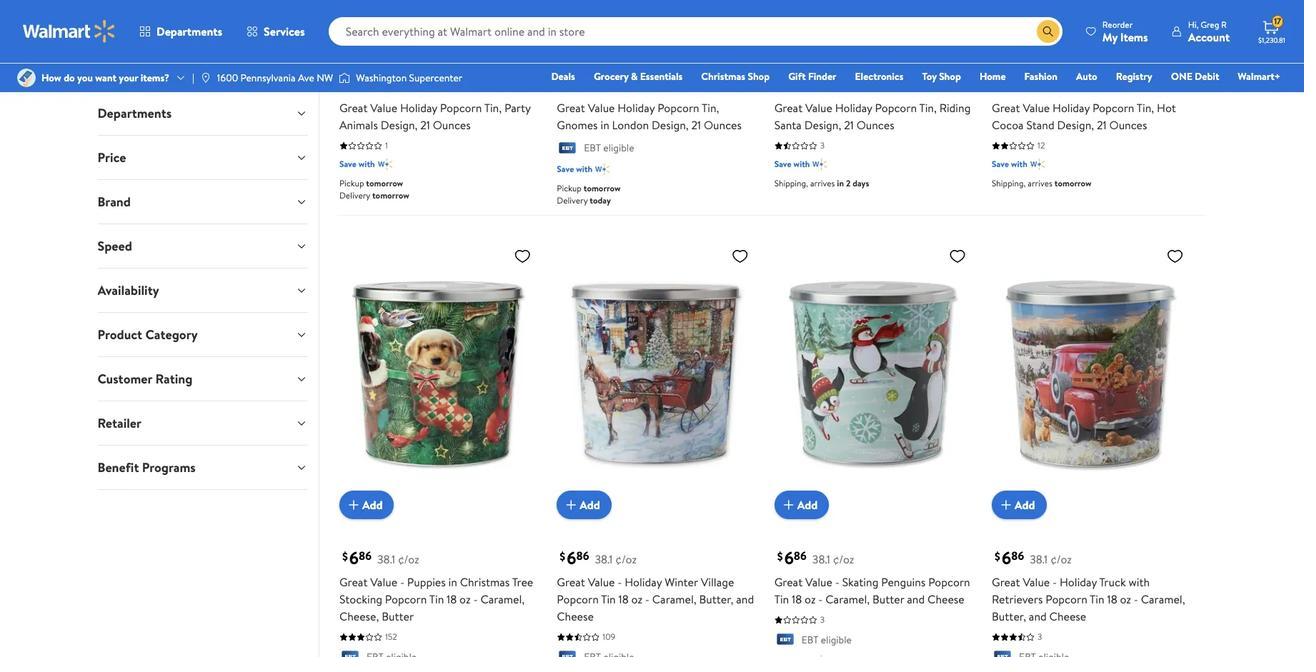 Task type: vqa. For each thing, say whether or not it's contained in the screenshot.
'$' associated with $ 6 86 32.7 ¢/oz Great Value Holiday Popcorn Tin, Hot Cocoa Stand Design, 21 Ounces
yes



Task type: locate. For each thing, give the bounding box(es) containing it.
3 caramel, from the left
[[826, 592, 870, 608]]

ebt eligible
[[584, 141, 634, 155], [802, 634, 852, 648]]

1 horizontal spatial  image
[[339, 71, 351, 85]]

shipping, for $ 6 86 32.7 ¢/oz great value holiday popcorn tin, hot cocoa stand design, 21 ounces
[[992, 178, 1026, 190]]

86 for $ 6 86 38.1 ¢/oz great value - skating penguins popcorn tin 18 oz - caramel, butter and cheese
[[794, 549, 807, 565]]

0 horizontal spatial arrives
[[811, 178, 835, 190]]

popcorn inside "$ 6 86 32.7 ¢/oz great value holiday popcorn tin, hot cocoa stand design, 21 ounces"
[[1093, 100, 1135, 116]]

 image
[[339, 71, 351, 85], [200, 72, 212, 84]]

2 horizontal spatial and
[[1029, 609, 1047, 625]]

speed tab
[[86, 224, 319, 268]]

tin, left 'riding'
[[920, 100, 937, 116]]

¢/oz for $ 6 86 32.7 ¢/oz great value holiday popcorn tin, gnomes in london design, 21 ounces
[[618, 77, 639, 93]]

86
[[359, 74, 372, 90], [577, 74, 589, 90], [794, 74, 807, 90], [1012, 74, 1025, 90], [359, 549, 372, 565], [577, 549, 589, 565], [794, 549, 807, 565], [1012, 549, 1025, 565]]

4 design, from the left
[[1058, 117, 1095, 133]]

1 horizontal spatial christmas
[[702, 69, 746, 84]]

butter,
[[700, 592, 734, 608], [992, 609, 1027, 625]]

nw
[[317, 71, 333, 85]]

ebt eligible down london
[[584, 141, 634, 155]]

butter, down retrievers
[[992, 609, 1027, 625]]

walmart plus image up pickup tomorrow delivery today at top
[[596, 162, 610, 176]]

ounces down electronics
[[857, 117, 895, 133]]

value down finder
[[806, 100, 833, 116]]

add to favorites list, great value - skating penguins popcorn tin 18 oz - caramel, butter and cheese image
[[949, 247, 967, 265]]

tin, left hot
[[1137, 100, 1155, 116]]

0 horizontal spatial cheese
[[557, 609, 594, 625]]

0 horizontal spatial shipping,
[[775, 178, 809, 190]]

great inside $ 6 86 38.1 ¢/oz great value - skating penguins popcorn tin 18 oz - caramel, butter and cheese
[[775, 575, 803, 591]]

value left skating
[[806, 575, 833, 591]]

2 vertical spatial ebt image
[[992, 652, 1014, 658]]

21 down electronics 'link'
[[844, 117, 854, 133]]

$ inside $ 6 86 32.7 ¢/oz great value holiday popcorn tin, party animals design, 21 ounces
[[342, 75, 348, 90]]

0 horizontal spatial ebt image
[[340, 652, 361, 658]]

¢/oz inside $ 6 86 32.7 ¢/oz great value holiday popcorn tin, party animals design, 21 ounces
[[400, 77, 422, 93]]

6 inside $ 6 86 32.7 ¢/oz great value holiday popcorn tin, riding santa design, 21 ounces
[[785, 72, 794, 96]]

$ 6 86 32.7 ¢/oz great value holiday popcorn tin, riding santa design, 21 ounces
[[775, 72, 971, 133]]

add to cart image for great value - holiday winter village popcorn tin 18 oz - caramel, butter, and cheese
[[563, 497, 580, 514]]

walmart plus image for $ 6 86 32.7 ¢/oz great value holiday popcorn tin, hot cocoa stand design, 21 ounces
[[1031, 157, 1045, 172]]

2 shop from the left
[[940, 69, 961, 84]]

your
[[119, 71, 138, 85]]

brand button
[[86, 180, 319, 224]]

32.7
[[378, 77, 398, 93], [595, 77, 615, 93], [813, 77, 833, 93], [1030, 77, 1051, 93]]

0 horizontal spatial christmas
[[460, 575, 510, 591]]

4 38.1 from the left
[[1030, 552, 1048, 568]]

great inside $ 6 86 38.1 ¢/oz great value - holiday winter village popcorn tin 18 oz - caramel, butter, and cheese
[[557, 575, 585, 591]]

¢/oz for $ 6 86 32.7 ¢/oz great value holiday popcorn tin, hot cocoa stand design, 21 ounces
[[1053, 77, 1075, 93]]

1 vertical spatial butter
[[382, 609, 414, 625]]

$ inside $ 6 86 32.7 ¢/oz great value holiday popcorn tin, gnomes in london design, 21 ounces
[[560, 75, 566, 90]]

0 horizontal spatial delivery
[[340, 190, 370, 202]]

$ 6 86 32.7 ¢/oz great value holiday popcorn tin, hot cocoa stand design, 21 ounces
[[992, 72, 1177, 133]]

great up the santa
[[775, 100, 803, 116]]

tin, inside $ 6 86 32.7 ¢/oz great value holiday popcorn tin, party animals design, 21 ounces
[[484, 100, 502, 116]]

pickup down animals in the left top of the page
[[340, 178, 364, 190]]

shop left the gift
[[748, 69, 770, 84]]

0 horizontal spatial in
[[449, 575, 457, 591]]

skating
[[843, 575, 879, 591]]

ebt image
[[557, 142, 579, 156], [775, 634, 796, 649], [992, 652, 1014, 658]]

with up pickup tomorrow delivery tomorrow
[[359, 158, 375, 170]]

holiday down washington supercenter
[[400, 100, 438, 116]]

holiday inside $ 6 86 38.1 ¢/oz great value - holiday winter village popcorn tin 18 oz - caramel, butter, and cheese
[[625, 575, 662, 591]]

4 21 from the left
[[1097, 117, 1107, 133]]

eligible down skating
[[821, 634, 852, 648]]

butter down 'penguins'
[[873, 592, 905, 608]]

ebt image for $ 6 86 38.1 ¢/oz great value - puppies in christmas tree stocking popcorn tin 18 oz - caramel, cheese, butter
[[340, 652, 361, 658]]

$ 6 86 38.1 ¢/oz great value - puppies in christmas tree stocking popcorn tin 18 oz - caramel, cheese, butter
[[340, 546, 534, 625]]

6 inside "$ 6 86 32.7 ¢/oz great value holiday popcorn tin, hot cocoa stand design, 21 ounces"
[[1002, 72, 1012, 96]]

departments button
[[127, 14, 235, 49], [86, 92, 319, 135]]

customer
[[98, 370, 152, 388]]

1 vertical spatial walmart plus image
[[813, 654, 828, 658]]

4 32.7 from the left
[[1030, 77, 1051, 93]]

0 vertical spatial butter
[[873, 592, 905, 608]]

christmas down walmart site-wide search field
[[702, 69, 746, 84]]

86 inside $ 6 86 32.7 ¢/oz great value holiday popcorn tin, riding santa design, 21 ounces
[[794, 74, 807, 90]]

1 vertical spatial 3
[[821, 614, 825, 626]]

1 vertical spatial departments button
[[86, 92, 319, 135]]

1 design, from the left
[[381, 117, 418, 133]]

38.1 for $ 6 86 38.1 ¢/oz great value - puppies in christmas tree stocking popcorn tin 18 oz - caramel, cheese, butter
[[378, 552, 395, 568]]

86 for $ 6 86 38.1 ¢/oz great value - holiday truck with retrievers popcorn tin 18 oz - caramel, butter, and cheese
[[1012, 549, 1025, 565]]

departments button up '|'
[[127, 14, 235, 49]]

1 vertical spatial departments
[[98, 104, 172, 122]]

holiday up stand
[[1053, 100, 1090, 116]]

butter inside $ 6 86 38.1 ¢/oz great value - skating penguins popcorn tin 18 oz - caramel, butter and cheese
[[873, 592, 905, 608]]

21 down supercenter
[[421, 117, 430, 133]]

great inside $ 6 86 32.7 ¢/oz great value holiday popcorn tin, gnomes in london design, 21 ounces
[[557, 100, 585, 116]]

1 caramel, from the left
[[481, 592, 525, 608]]

2 shipping, from the left
[[992, 178, 1026, 190]]

eligible
[[604, 141, 634, 155], [821, 634, 852, 648]]

shop inside toy shop link
[[940, 69, 961, 84]]

ounces inside $ 6 86 32.7 ¢/oz great value holiday popcorn tin, riding santa design, 21 ounces
[[857, 117, 895, 133]]

design, right london
[[652, 117, 689, 133]]

1 oz from the left
[[460, 592, 471, 608]]

save with up pickup tomorrow delivery today at top
[[557, 163, 593, 175]]

1 horizontal spatial butter
[[873, 592, 905, 608]]

38.1 inside $ 6 86 38.1 ¢/oz great value - holiday truck with retrievers popcorn tin 18 oz - caramel, butter, and cheese
[[1030, 552, 1048, 568]]

 image
[[17, 69, 36, 87]]

arrives down 12
[[1028, 178, 1053, 190]]

18 inside $ 6 86 38.1 ¢/oz great value - skating penguins popcorn tin 18 oz - caramel, butter and cheese
[[792, 592, 802, 608]]

cheese inside $ 6 86 38.1 ¢/oz great value - holiday winter village popcorn tin 18 oz - caramel, butter, and cheese
[[557, 609, 594, 625]]

holiday left winter
[[625, 575, 662, 591]]

with up pickup tomorrow delivery today at top
[[576, 163, 593, 175]]

want
[[95, 71, 117, 85]]

1 horizontal spatial ebt image
[[775, 634, 796, 649]]

1600 pennsylvania ave nw
[[217, 71, 333, 85]]

2 32.7 from the left
[[595, 77, 615, 93]]

walmart plus image
[[378, 157, 392, 172], [1031, 157, 1045, 172], [596, 162, 610, 176]]

tomorrow
[[366, 178, 403, 190], [1055, 178, 1092, 190], [584, 182, 621, 194], [372, 190, 409, 202]]

1 vertical spatial ebt
[[802, 634, 819, 648]]

0 horizontal spatial walmart plus image
[[378, 157, 392, 172]]

1 horizontal spatial pickup
[[557, 182, 582, 194]]

0 vertical spatial ebt image
[[557, 142, 579, 156]]

21 down christmas shop link
[[692, 117, 701, 133]]

add to cart image
[[345, 22, 362, 40], [563, 22, 580, 40], [345, 497, 362, 514], [563, 497, 580, 514], [780, 497, 798, 514], [998, 497, 1015, 514]]

0 vertical spatial christmas
[[702, 69, 746, 84]]

save with
[[340, 158, 375, 170], [775, 158, 810, 170], [992, 158, 1028, 170], [557, 163, 593, 175]]

0 horizontal spatial pickup
[[340, 178, 364, 190]]

shop
[[748, 69, 770, 84], [940, 69, 961, 84]]

18
[[447, 592, 457, 608], [619, 592, 629, 608], [792, 592, 802, 608], [1108, 592, 1118, 608]]

walmart plus image down 12
[[1031, 157, 1045, 172]]

tin, for $ 6 86 32.7 ¢/oz great value holiday popcorn tin, gnomes in london design, 21 ounces
[[702, 100, 720, 116]]

0 horizontal spatial butter
[[382, 609, 414, 625]]

value for $ 6 86 38.1 ¢/oz great value - holiday winter village popcorn tin 18 oz - caramel, butter, and cheese
[[588, 575, 615, 591]]

with up the shipping, arrives tomorrow
[[1012, 158, 1028, 170]]

departments tab
[[86, 92, 319, 135]]

oz inside $ 6 86 38.1 ¢/oz great value - holiday winter village popcorn tin 18 oz - caramel, butter, and cheese
[[632, 592, 643, 608]]

programs
[[142, 459, 196, 477]]

6 for $ 6 86 32.7 ¢/oz great value holiday popcorn tin, party animals design, 21 ounces
[[349, 72, 359, 96]]

1 arrives from the left
[[811, 178, 835, 190]]

grocery & essentials link
[[588, 69, 689, 84]]

value inside $ 6 86 38.1 ¢/oz great value - skating penguins popcorn tin 18 oz - caramel, butter and cheese
[[806, 575, 833, 591]]

add to cart image for great value - holiday truck with retrievers popcorn tin 18 oz - caramel, butter, and cheese
[[998, 497, 1015, 514]]

ounces inside "$ 6 86 32.7 ¢/oz great value holiday popcorn tin, hot cocoa stand design, 21 ounces"
[[1110, 117, 1148, 133]]

delivery inside pickup tomorrow delivery tomorrow
[[340, 190, 370, 202]]

great for $ 6 86 32.7 ¢/oz great value holiday popcorn tin, riding santa design, 21 ounces
[[775, 100, 803, 116]]

product category tab
[[86, 313, 319, 357]]

0 horizontal spatial shop
[[748, 69, 770, 84]]

caramel,
[[481, 592, 525, 608], [653, 592, 697, 608], [826, 592, 870, 608], [1142, 592, 1186, 608]]

$ inside $ 6 86 38.1 ¢/oz great value - skating penguins popcorn tin 18 oz - caramel, butter and cheese
[[778, 549, 783, 565]]

38.1 inside $ 6 86 38.1 ¢/oz great value - puppies in christmas tree stocking popcorn tin 18 oz - caramel, cheese, butter
[[378, 552, 395, 568]]

party
[[505, 100, 531, 116]]

6 inside $ 6 86 32.7 ¢/oz great value holiday popcorn tin, party animals design, 21 ounces
[[349, 72, 359, 96]]

delivery
[[340, 190, 370, 202], [557, 194, 588, 206]]

popcorn inside $ 6 86 38.1 ¢/oz great value - skating penguins popcorn tin 18 oz - caramel, butter and cheese
[[929, 575, 971, 591]]

christmas left tree
[[460, 575, 510, 591]]

86 inside $ 6 86 38.1 ¢/oz great value - skating penguins popcorn tin 18 oz - caramel, butter and cheese
[[794, 549, 807, 565]]

21 inside "$ 6 86 32.7 ¢/oz great value holiday popcorn tin, hot cocoa stand design, 21 ounces"
[[1097, 117, 1107, 133]]

ebt image for great value - holiday truck with retrievers popcorn tin 18 oz - caramel, butter, and cheese
[[992, 652, 1014, 658]]

32.7 inside $ 6 86 32.7 ¢/oz great value holiday popcorn tin, gnomes in london design, 21 ounces
[[595, 77, 615, 93]]

cocoa
[[992, 117, 1024, 133]]

21
[[421, 117, 430, 133], [692, 117, 701, 133], [844, 117, 854, 133], [1097, 117, 1107, 133]]

3
[[821, 140, 825, 152], [821, 614, 825, 626], [1038, 631, 1043, 644]]

3 down $ 6 86 38.1 ¢/oz great value - skating penguins popcorn tin 18 oz - caramel, butter and cheese
[[821, 614, 825, 626]]

0 horizontal spatial butter,
[[700, 592, 734, 608]]

tin, down christmas shop
[[702, 100, 720, 116]]

with right truck
[[1129, 575, 1150, 591]]

great up stocking
[[340, 575, 368, 591]]

shop right toy
[[940, 69, 961, 84]]

value inside $ 6 86 32.7 ¢/oz great value holiday popcorn tin, gnomes in london design, 21 ounces
[[588, 100, 615, 116]]

¢/oz for $ 6 86 38.1 ¢/oz great value - holiday winter village popcorn tin 18 oz - caramel, butter, and cheese
[[616, 552, 637, 568]]

86 inside $ 6 86 32.7 ¢/oz great value holiday popcorn tin, party animals design, 21 ounces
[[359, 74, 372, 90]]

3 21 from the left
[[844, 117, 854, 133]]

walmart plus image
[[813, 157, 828, 172], [813, 654, 828, 658]]

butter up 152
[[382, 609, 414, 625]]

departments up '|'
[[157, 24, 222, 39]]

1 38.1 from the left
[[378, 552, 395, 568]]

value inside $ 6 86 38.1 ¢/oz great value - holiday winter village popcorn tin 18 oz - caramel, butter, and cheese
[[588, 575, 615, 591]]

value for $ 6 86 38.1 ¢/oz great value - holiday truck with retrievers popcorn tin 18 oz - caramel, butter, and cheese
[[1023, 575, 1050, 591]]

2 tin, from the left
[[702, 100, 720, 116]]

6 inside $ 6 86 38.1 ¢/oz great value - holiday winter village popcorn tin 18 oz - caramel, butter, and cheese
[[567, 546, 577, 571]]

86 inside $ 6 86 38.1 ¢/oz great value - holiday winter village popcorn tin 18 oz - caramel, butter, and cheese
[[577, 549, 589, 565]]

design, inside $ 6 86 32.7 ¢/oz great value holiday popcorn tin, riding santa design, 21 ounces
[[805, 117, 842, 133]]

18 inside $ 6 86 38.1 ¢/oz great value - holiday winter village popcorn tin 18 oz - caramel, butter, and cheese
[[619, 592, 629, 608]]

$ for $ 6 86 32.7 ¢/oz great value holiday popcorn tin, hot cocoa stand design, 21 ounces
[[995, 75, 1001, 90]]

¢/oz inside $ 6 86 38.1 ¢/oz great value - holiday winter village popcorn tin 18 oz - caramel, butter, and cheese
[[616, 552, 637, 568]]

in left '2'
[[837, 178, 844, 190]]

32.7 inside $ 6 86 32.7 ¢/oz great value holiday popcorn tin, riding santa design, 21 ounces
[[813, 77, 833, 93]]

great for $ 6 86 32.7 ¢/oz great value holiday popcorn tin, party animals design, 21 ounces
[[340, 100, 368, 116]]

$ for $ 6 86 38.1 ¢/oz great value - holiday winter village popcorn tin 18 oz - caramel, butter, and cheese
[[560, 549, 566, 565]]

1 ounces from the left
[[433, 117, 471, 133]]

1 horizontal spatial delivery
[[557, 194, 588, 206]]

3 tin, from the left
[[920, 100, 937, 116]]

village
[[701, 575, 734, 591]]

value up "109"
[[588, 575, 615, 591]]

add to cart image for great value - puppies in christmas tree stocking popcorn tin 18 oz - caramel, cheese, butter
[[345, 497, 362, 514]]

6 inside $ 6 86 38.1 ¢/oz great value - holiday truck with retrievers popcorn tin 18 oz - caramel, butter, and cheese
[[1002, 546, 1012, 571]]

today
[[590, 194, 611, 206]]

1 horizontal spatial and
[[907, 592, 925, 608]]

4 ounces from the left
[[1110, 117, 1148, 133]]

holiday left truck
[[1060, 575, 1097, 591]]

speed
[[98, 237, 132, 255]]

1 vertical spatial in
[[837, 178, 844, 190]]

ebt
[[584, 141, 601, 155], [802, 634, 819, 648]]

product
[[98, 326, 142, 344]]

value up stand
[[1023, 100, 1050, 116]]

ounces down registry
[[1110, 117, 1148, 133]]

1 32.7 from the left
[[378, 77, 398, 93]]

delivery for $ 6 86 32.7 ¢/oz great value holiday popcorn tin, gnomes in london design, 21 ounces
[[557, 194, 588, 206]]

save with up shipping, arrives in 2 days
[[775, 158, 810, 170]]

 image right nw
[[339, 71, 351, 85]]

 image for washington supercenter
[[339, 71, 351, 85]]

$ inside $ 6 86 32.7 ¢/oz great value holiday popcorn tin, riding santa design, 21 ounces
[[778, 75, 783, 90]]

ounces down supercenter
[[433, 117, 471, 133]]

in right puppies
[[449, 575, 457, 591]]

0 vertical spatial 3
[[821, 140, 825, 152]]

value inside $ 6 86 32.7 ¢/oz great value holiday popcorn tin, riding santa design, 21 ounces
[[806, 100, 833, 116]]

1 horizontal spatial ebt image
[[557, 652, 579, 658]]

1 vertical spatial eligible
[[821, 634, 852, 648]]

1 horizontal spatial eligible
[[821, 634, 852, 648]]

4 caramel, from the left
[[1142, 592, 1186, 608]]

design, right the santa
[[805, 117, 842, 133]]

holiday up london
[[618, 100, 655, 116]]

2 vertical spatial 3
[[1038, 631, 1043, 644]]

pickup inside pickup tomorrow delivery today
[[557, 182, 582, 194]]

popcorn inside $ 6 86 38.1 ¢/oz great value - holiday truck with retrievers popcorn tin 18 oz - caramel, butter, and cheese
[[1046, 592, 1088, 608]]

delivery down animals in the left top of the page
[[340, 190, 370, 202]]

2 vertical spatial in
[[449, 575, 457, 591]]

tin, left party at top
[[484, 100, 502, 116]]

¢/oz inside $ 6 86 38.1 ¢/oz great value - holiday truck with retrievers popcorn tin 18 oz - caramel, butter, and cheese
[[1051, 552, 1072, 568]]

tin inside $ 6 86 38.1 ¢/oz great value - holiday winter village popcorn tin 18 oz - caramel, butter, and cheese
[[601, 592, 616, 608]]

great value - holiday winter village popcorn tin 18 oz - caramel, butter, and cheese image
[[557, 241, 755, 508]]

2 21 from the left
[[692, 117, 701, 133]]

2 tin from the left
[[601, 592, 616, 608]]

¢/oz for $ 6 86 32.7 ¢/oz great value holiday popcorn tin, party animals design, 21 ounces
[[400, 77, 422, 93]]

0 horizontal spatial ebt image
[[557, 142, 579, 156]]

great up gnomes
[[557, 100, 585, 116]]

1 tin from the left
[[429, 592, 444, 608]]

hi,
[[1189, 18, 1199, 30]]

152
[[385, 631, 397, 644]]

86 inside $ 6 86 32.7 ¢/oz great value holiday popcorn tin, gnomes in london design, 21 ounces
[[577, 74, 589, 90]]

1 vertical spatial christmas
[[460, 575, 510, 591]]

hot
[[1158, 100, 1177, 116]]

save
[[340, 158, 357, 170], [775, 158, 792, 170], [992, 158, 1010, 170], [557, 163, 574, 175]]

1 ebt image from the left
[[340, 652, 361, 658]]

holiday inside $ 6 86 32.7 ¢/oz great value holiday popcorn tin, party animals design, 21 ounces
[[400, 100, 438, 116]]

popcorn inside $ 6 86 38.1 ¢/oz great value - holiday winter village popcorn tin 18 oz - caramel, butter, and cheese
[[557, 592, 599, 608]]

ounces down christmas shop link
[[704, 117, 742, 133]]

departments
[[157, 24, 222, 39], [98, 104, 172, 122]]

3 tin from the left
[[775, 592, 789, 608]]

3 18 from the left
[[792, 592, 802, 608]]

value down washington
[[371, 100, 398, 116]]

1 horizontal spatial butter,
[[992, 609, 1027, 625]]

32.7 left &
[[595, 77, 615, 93]]

$ 6 86 38.1 ¢/oz great value - holiday truck with retrievers popcorn tin 18 oz - caramel, butter, and cheese
[[992, 546, 1186, 625]]

0 vertical spatial walmart plus image
[[813, 157, 828, 172]]

great value holiday popcorn tin, party animals design, 21 ounces image
[[340, 0, 537, 34]]

1 18 from the left
[[447, 592, 457, 608]]

holiday
[[400, 100, 438, 116], [618, 100, 655, 116], [836, 100, 873, 116], [1053, 100, 1090, 116], [625, 575, 662, 591], [1060, 575, 1097, 591]]

oz
[[460, 592, 471, 608], [632, 592, 643, 608], [805, 592, 816, 608], [1121, 592, 1132, 608]]

¢/oz inside $ 6 86 32.7 ¢/oz great value holiday popcorn tin, riding santa design, 21 ounces
[[836, 77, 857, 93]]

delivery inside pickup tomorrow delivery today
[[557, 194, 588, 206]]

0 horizontal spatial ebt eligible
[[584, 141, 634, 155]]

save down the santa
[[775, 158, 792, 170]]

christmas shop
[[702, 69, 770, 84]]

3 oz from the left
[[805, 592, 816, 608]]

2 caramel, from the left
[[653, 592, 697, 608]]

3 38.1 from the left
[[813, 552, 831, 568]]

design, up 1
[[381, 117, 418, 133]]

1 vertical spatial butter,
[[992, 609, 1027, 625]]

design,
[[381, 117, 418, 133], [652, 117, 689, 133], [805, 117, 842, 133], [1058, 117, 1095, 133]]

$ inside $ 6 86 38.1 ¢/oz great value - holiday truck with retrievers popcorn tin 18 oz - caramel, butter, and cheese
[[995, 549, 1001, 565]]

$ inside $ 6 86 38.1 ¢/oz great value - puppies in christmas tree stocking popcorn tin 18 oz - caramel, cheese, butter
[[342, 549, 348, 565]]

caramel, inside $ 6 86 38.1 ¢/oz great value - puppies in christmas tree stocking popcorn tin 18 oz - caramel, cheese, butter
[[481, 592, 525, 608]]

4 18 from the left
[[1108, 592, 1118, 608]]

value up retrievers
[[1023, 575, 1050, 591]]

0 vertical spatial ebt
[[584, 141, 601, 155]]

value for $ 6 86 38.1 ¢/oz great value - puppies in christmas tree stocking popcorn tin 18 oz - caramel, cheese, butter
[[371, 575, 398, 591]]

21 down auto
[[1097, 117, 1107, 133]]

great right village
[[775, 575, 803, 591]]

popcorn inside $ 6 86 32.7 ¢/oz great value holiday popcorn tin, riding santa design, 21 ounces
[[875, 100, 917, 116]]

86 inside $ 6 86 38.1 ¢/oz great value - puppies in christmas tree stocking popcorn tin 18 oz - caramel, cheese, butter
[[359, 549, 372, 565]]

greg
[[1201, 18, 1220, 30]]

arrives left '2'
[[811, 178, 835, 190]]

pickup left the today
[[557, 182, 582, 194]]

$ for $ 6 86 38.1 ¢/oz great value - holiday truck with retrievers popcorn tin 18 oz - caramel, butter, and cheese
[[995, 549, 1001, 565]]

2 horizontal spatial cheese
[[1050, 609, 1087, 625]]

1 horizontal spatial walmart plus image
[[596, 162, 610, 176]]

butter, down village
[[700, 592, 734, 608]]

2 horizontal spatial walmart plus image
[[1031, 157, 1045, 172]]

1 horizontal spatial arrives
[[1028, 178, 1053, 190]]

2 oz from the left
[[632, 592, 643, 608]]

oz inside $ 6 86 38.1 ¢/oz great value - puppies in christmas tree stocking popcorn tin 18 oz - caramel, cheese, butter
[[460, 592, 471, 608]]

2 horizontal spatial ebt image
[[992, 652, 1014, 658]]

1
[[385, 140, 388, 152]]

save for $ 6 86 32.7 ¢/oz great value holiday popcorn tin, riding santa design, 21 ounces
[[775, 158, 792, 170]]

save up pickup tomorrow delivery today at top
[[557, 163, 574, 175]]

holiday down electronics
[[836, 100, 873, 116]]

oz inside $ 6 86 38.1 ¢/oz great value - holiday truck with retrievers popcorn tin 18 oz - caramel, butter, and cheese
[[1121, 592, 1132, 608]]

6 inside $ 6 86 38.1 ¢/oz great value - puppies in christmas tree stocking popcorn tin 18 oz - caramel, cheese, butter
[[349, 546, 359, 571]]

value up stocking
[[371, 575, 398, 591]]

holiday inside $ 6 86 32.7 ¢/oz great value holiday popcorn tin, gnomes in london design, 21 ounces
[[618, 100, 655, 116]]

departments down your on the left top
[[98, 104, 172, 122]]

value inside $ 6 86 32.7 ¢/oz great value holiday popcorn tin, party animals design, 21 ounces
[[371, 100, 398, 116]]

6 for $ 6 86 32.7 ¢/oz great value holiday popcorn tin, riding santa design, 21 ounces
[[785, 72, 794, 96]]

great right tree
[[557, 575, 585, 591]]

in left london
[[601, 117, 610, 133]]

pickup
[[340, 178, 364, 190], [557, 182, 582, 194]]

design, right stand
[[1058, 117, 1095, 133]]

with up shipping, arrives in 2 days
[[794, 158, 810, 170]]

price tab
[[86, 136, 319, 179]]

0 horizontal spatial and
[[737, 592, 754, 608]]

1 horizontal spatial in
[[601, 117, 610, 133]]

6 inside $ 6 86 38.1 ¢/oz great value - skating penguins popcorn tin 18 oz - caramel, butter and cheese
[[785, 546, 794, 571]]

holiday for $ 6 86 32.7 ¢/oz great value holiday popcorn tin, riding santa design, 21 ounces
[[836, 100, 873, 116]]

0 vertical spatial eligible
[[604, 141, 634, 155]]

1 shop from the left
[[748, 69, 770, 84]]

great inside $ 6 86 32.7 ¢/oz great value holiday popcorn tin, party animals design, 21 ounces
[[340, 100, 368, 116]]

save with for $ 6 86 32.7 ¢/oz great value holiday popcorn tin, riding santa design, 21 ounces
[[775, 158, 810, 170]]

2 18 from the left
[[619, 592, 629, 608]]

2 ebt image from the left
[[557, 652, 579, 658]]

86 inside "$ 6 86 32.7 ¢/oz great value holiday popcorn tin, hot cocoa stand design, 21 ounces"
[[1012, 74, 1025, 90]]

butter
[[873, 592, 905, 608], [382, 609, 414, 625]]

save with up pickup tomorrow delivery tomorrow
[[340, 158, 375, 170]]

32.7 left supercenter
[[378, 77, 398, 93]]

add to favorites list, great value - holiday winter village popcorn tin 18 oz - caramel, butter, and cheese image
[[732, 247, 749, 265]]

ebt eligible down skating
[[802, 634, 852, 648]]

1 horizontal spatial cheese
[[928, 592, 965, 608]]

6
[[349, 72, 359, 96], [567, 72, 577, 96], [785, 72, 794, 96], [1002, 72, 1012, 96], [349, 546, 359, 571], [567, 546, 577, 571], [785, 546, 794, 571], [1002, 546, 1012, 571]]

value for $ 6 86 32.7 ¢/oz great value holiday popcorn tin, riding santa design, 21 ounces
[[806, 100, 833, 116]]

value inside $ 6 86 38.1 ¢/oz great value - puppies in christmas tree stocking popcorn tin 18 oz - caramel, cheese, butter
[[371, 575, 398, 591]]

one debit link
[[1165, 69, 1226, 84]]

¢/oz
[[400, 77, 422, 93], [618, 77, 639, 93], [836, 77, 857, 93], [1053, 77, 1075, 93], [398, 552, 419, 568], [616, 552, 637, 568], [833, 552, 855, 568], [1051, 552, 1072, 568]]

delivery for $ 6 86 32.7 ¢/oz great value holiday popcorn tin, party animals design, 21 ounces
[[340, 190, 370, 202]]

32.7 right the gift
[[813, 77, 833, 93]]

1 21 from the left
[[421, 117, 430, 133]]

1 horizontal spatial shipping,
[[992, 178, 1026, 190]]

with for $ 6 86 32.7 ¢/oz great value holiday popcorn tin, gnomes in london design, 21 ounces
[[576, 163, 593, 175]]

1 horizontal spatial ebt eligible
[[802, 634, 852, 648]]

great up animals in the left top of the page
[[340, 100, 368, 116]]

items?
[[141, 71, 169, 85]]

electronics link
[[849, 69, 910, 84]]

38.1 for $ 6 86 38.1 ¢/oz great value - holiday truck with retrievers popcorn tin 18 oz - caramel, butter, and cheese
[[1030, 552, 1048, 568]]

shipping, down cocoa
[[992, 178, 1026, 190]]

¢/oz inside $ 6 86 38.1 ¢/oz great value - skating penguins popcorn tin 18 oz - caramel, butter and cheese
[[833, 552, 855, 568]]

value
[[371, 100, 398, 116], [588, 100, 615, 116], [806, 100, 833, 116], [1023, 100, 1050, 116], [371, 575, 398, 591], [588, 575, 615, 591], [806, 575, 833, 591], [1023, 575, 1050, 591]]

value up gnomes
[[588, 100, 615, 116]]

4 oz from the left
[[1121, 592, 1132, 608]]

3 32.7 from the left
[[813, 77, 833, 93]]

0 vertical spatial butter,
[[700, 592, 734, 608]]

tin,
[[484, 100, 502, 116], [702, 100, 720, 116], [920, 100, 937, 116], [1137, 100, 1155, 116]]

21 inside $ 6 86 32.7 ¢/oz great value holiday popcorn tin, gnomes in london design, 21 ounces
[[692, 117, 701, 133]]

shipping, left '2'
[[775, 178, 809, 190]]

3 up shipping, arrives in 2 days
[[821, 140, 825, 152]]

1 horizontal spatial shop
[[940, 69, 961, 84]]

2 ounces from the left
[[704, 117, 742, 133]]

walmart plus image down 1
[[378, 157, 392, 172]]

3 ounces from the left
[[857, 117, 895, 133]]

2 arrives from the left
[[1028, 178, 1053, 190]]

great up retrievers
[[992, 575, 1021, 591]]

38.1 inside $ 6 86 38.1 ¢/oz great value - skating penguins popcorn tin 18 oz - caramel, butter and cheese
[[813, 552, 831, 568]]

holiday inside $ 6 86 32.7 ¢/oz great value holiday popcorn tin, riding santa design, 21 ounces
[[836, 100, 873, 116]]

6 for $ 6 86 32.7 ¢/oz great value holiday popcorn tin, gnomes in london design, 21 ounces
[[567, 72, 577, 96]]

32.7 up stand
[[1030, 77, 1051, 93]]

customer rating
[[98, 370, 193, 388]]

tin, inside $ 6 86 32.7 ¢/oz great value holiday popcorn tin, riding santa design, 21 ounces
[[920, 100, 937, 116]]

-
[[400, 575, 405, 591], [618, 575, 622, 591], [836, 575, 840, 591], [1053, 575, 1058, 591], [474, 592, 478, 608], [645, 592, 650, 608], [819, 592, 823, 608], [1134, 592, 1139, 608]]

tomorrow inside pickup tomorrow delivery today
[[584, 182, 621, 194]]

great for $ 6 86 32.7 ¢/oz great value holiday popcorn tin, hot cocoa stand design, 21 ounces
[[992, 100, 1021, 116]]

great for $ 6 86 38.1 ¢/oz great value - puppies in christmas tree stocking popcorn tin 18 oz - caramel, cheese, butter
[[340, 575, 368, 591]]

2 38.1 from the left
[[595, 552, 613, 568]]

0 vertical spatial ebt eligible
[[584, 141, 634, 155]]

great up cocoa
[[992, 100, 1021, 116]]

4 tin from the left
[[1090, 592, 1105, 608]]

0 horizontal spatial eligible
[[604, 141, 634, 155]]

$ inside $ 6 86 38.1 ¢/oz great value - holiday winter village popcorn tin 18 oz - caramel, butter, and cheese
[[560, 549, 566, 565]]

great value holiday popcorn tin, riding santa design, 21 ounces image
[[775, 0, 972, 34]]

2 walmart plus image from the top
[[813, 654, 828, 658]]

eligible down london
[[604, 141, 634, 155]]

0 horizontal spatial  image
[[200, 72, 212, 84]]

benefit programs button
[[86, 446, 319, 490]]

save down cocoa
[[992, 158, 1010, 170]]

services button
[[235, 14, 317, 49]]

london
[[612, 117, 649, 133]]

value inside $ 6 86 38.1 ¢/oz great value - holiday truck with retrievers popcorn tin 18 oz - caramel, butter, and cheese
[[1023, 575, 1050, 591]]

¢/oz inside "$ 6 86 32.7 ¢/oz great value holiday popcorn tin, hot cocoa stand design, 21 ounces"
[[1053, 77, 1075, 93]]

2
[[846, 178, 851, 190]]

21 inside $ 6 86 32.7 ¢/oz great value holiday popcorn tin, riding santa design, 21 ounces
[[844, 117, 854, 133]]

17
[[1275, 15, 1282, 27]]

pickup tomorrow delivery today
[[557, 182, 621, 206]]

¢/oz inside $ 6 86 38.1 ¢/oz great value - puppies in christmas tree stocking popcorn tin 18 oz - caramel, cheese, butter
[[398, 552, 419, 568]]

eligible for great value - skating penguins popcorn tin 18 oz - caramel, butter and cheese's ebt image
[[821, 634, 852, 648]]

in inside $ 6 86 38.1 ¢/oz great value - puppies in christmas tree stocking popcorn tin 18 oz - caramel, cheese, butter
[[449, 575, 457, 591]]

¢/oz for $ 6 86 32.7 ¢/oz great value holiday popcorn tin, riding santa design, 21 ounces
[[836, 77, 857, 93]]

0 vertical spatial in
[[601, 117, 610, 133]]

great inside $ 6 86 32.7 ¢/oz great value holiday popcorn tin, riding santa design, 21 ounces
[[775, 100, 803, 116]]

1 vertical spatial ebt image
[[775, 634, 796, 649]]

walmart plus image for $ 6 86 32.7 ¢/oz great value holiday popcorn tin, gnomes in london design, 21 ounces
[[596, 162, 610, 176]]

1 tin, from the left
[[484, 100, 502, 116]]

delivery left the today
[[557, 194, 588, 206]]

departments button down '|'
[[86, 92, 319, 135]]

ebt image
[[340, 652, 361, 658], [557, 652, 579, 658]]

save up pickup tomorrow delivery tomorrow
[[340, 158, 357, 170]]

3 down retrievers
[[1038, 631, 1043, 644]]

tree
[[512, 575, 534, 591]]

christmas inside $ 6 86 38.1 ¢/oz great value - puppies in christmas tree stocking popcorn tin 18 oz - caramel, cheese, butter
[[460, 575, 510, 591]]

with for $ 6 86 32.7 ¢/oz great value holiday popcorn tin, party animals design, 21 ounces
[[359, 158, 375, 170]]

$ for $ 6 86 38.1 ¢/oz great value - skating penguins popcorn tin 18 oz - caramel, butter and cheese
[[778, 549, 783, 565]]

Search search field
[[329, 17, 1063, 46]]

availability
[[98, 282, 159, 300]]

great value - puppies in christmas tree stocking popcorn tin 18 oz - caramel, cheese, butter image
[[340, 241, 537, 508]]

$ for $ 6 86 32.7 ¢/oz great value holiday popcorn tin, gnomes in london design, 21 ounces
[[560, 75, 566, 90]]

great for $ 6 86 38.1 ¢/oz great value - holiday winter village popcorn tin 18 oz - caramel, butter, and cheese
[[557, 575, 585, 591]]

save with up the shipping, arrives tomorrow
[[992, 158, 1028, 170]]

 image right '|'
[[200, 72, 212, 84]]

great inside "$ 6 86 32.7 ¢/oz great value holiday popcorn tin, hot cocoa stand design, 21 ounces"
[[992, 100, 1021, 116]]

2 design, from the left
[[652, 117, 689, 133]]

3 design, from the left
[[805, 117, 842, 133]]

stand
[[1027, 117, 1055, 133]]

1 shipping, from the left
[[775, 178, 809, 190]]

cheese
[[928, 592, 965, 608], [557, 609, 594, 625], [1050, 609, 1087, 625]]

tin, inside "$ 6 86 32.7 ¢/oz great value holiday popcorn tin, hot cocoa stand design, 21 ounces"
[[1137, 100, 1155, 116]]

popcorn inside $ 6 86 32.7 ¢/oz great value holiday popcorn tin, party animals design, 21 ounces
[[440, 100, 482, 116]]

4 tin, from the left
[[1137, 100, 1155, 116]]

38.1
[[378, 552, 395, 568], [595, 552, 613, 568], [813, 552, 831, 568], [1030, 552, 1048, 568]]

$ inside "$ 6 86 32.7 ¢/oz great value holiday popcorn tin, hot cocoa stand design, 21 ounces"
[[995, 75, 1001, 90]]



Task type: describe. For each thing, give the bounding box(es) containing it.
brand
[[98, 193, 131, 211]]

value for $ 6 86 32.7 ¢/oz great value holiday popcorn tin, hot cocoa stand design, 21 ounces
[[1023, 100, 1050, 116]]

and inside $ 6 86 38.1 ¢/oz great value - holiday winter village popcorn tin 18 oz - caramel, butter, and cheese
[[737, 592, 754, 608]]

$ 6 86 38.1 ¢/oz great value - holiday winter village popcorn tin 18 oz - caramel, butter, and cheese
[[557, 546, 754, 625]]

electronics
[[855, 69, 904, 84]]

pickup for $ 6 86 32.7 ¢/oz great value holiday popcorn tin, party animals design, 21 ounces
[[340, 178, 364, 190]]

essentials
[[640, 69, 683, 84]]

fashion
[[1025, 69, 1058, 84]]

popcorn inside $ 6 86 38.1 ¢/oz great value - puppies in christmas tree stocking popcorn tin 18 oz - caramel, cheese, butter
[[385, 592, 427, 608]]

washington supercenter
[[356, 71, 463, 85]]

how
[[41, 71, 61, 85]]

save for $ 6 86 32.7 ¢/oz great value holiday popcorn tin, party animals design, 21 ounces
[[340, 158, 357, 170]]

holiday for $ 6 86 32.7 ¢/oz great value holiday popcorn tin, hot cocoa stand design, 21 ounces
[[1053, 100, 1090, 116]]

pickup tomorrow delivery tomorrow
[[340, 178, 409, 202]]

caramel, inside $ 6 86 38.1 ¢/oz great value - skating penguins popcorn tin 18 oz - caramel, butter and cheese
[[826, 592, 870, 608]]

butter, inside $ 6 86 38.1 ¢/oz great value - holiday winter village popcorn tin 18 oz - caramel, butter, and cheese
[[700, 592, 734, 608]]

debit
[[1195, 69, 1220, 84]]

in inside $ 6 86 32.7 ¢/oz great value holiday popcorn tin, gnomes in london design, 21 ounces
[[601, 117, 610, 133]]

value for $ 6 86 32.7 ¢/oz great value holiday popcorn tin, party animals design, 21 ounces
[[371, 100, 398, 116]]

38.1 for $ 6 86 38.1 ¢/oz great value - skating penguins popcorn tin 18 oz - caramel, butter and cheese
[[813, 552, 831, 568]]

rating
[[155, 370, 193, 388]]

86 for $ 6 86 38.1 ¢/oz great value - puppies in christmas tree stocking popcorn tin 18 oz - caramel, cheese, butter
[[359, 549, 372, 565]]

santa
[[775, 117, 802, 133]]

design, inside "$ 6 86 32.7 ¢/oz great value holiday popcorn tin, hot cocoa stand design, 21 ounces"
[[1058, 117, 1095, 133]]

you
[[77, 71, 93, 85]]

caramel, inside $ 6 86 38.1 ¢/oz great value - holiday truck with retrievers popcorn tin 18 oz - caramel, butter, and cheese
[[1142, 592, 1186, 608]]

items
[[1121, 29, 1149, 45]]

cheese,
[[340, 609, 379, 625]]

0 vertical spatial departments button
[[127, 14, 235, 49]]

retrievers
[[992, 592, 1043, 608]]

puppies
[[407, 575, 446, 591]]

ebt image for $ 6 86 38.1 ¢/oz great value - holiday winter village popcorn tin 18 oz - caramel, butter, and cheese
[[557, 652, 579, 658]]

customer rating button
[[86, 357, 319, 401]]

21 inside $ 6 86 32.7 ¢/oz great value holiday popcorn tin, party animals design, 21 ounces
[[421, 117, 430, 133]]

1 horizontal spatial ebt
[[802, 634, 819, 648]]

holiday for $ 6 86 32.7 ¢/oz great value holiday popcorn tin, gnomes in london design, 21 ounces
[[618, 100, 655, 116]]

caramel, inside $ 6 86 38.1 ¢/oz great value - holiday winter village popcorn tin 18 oz - caramel, butter, and cheese
[[653, 592, 697, 608]]

category
[[145, 326, 198, 344]]

great value - skating penguins popcorn tin 18 oz - caramel, butter and cheese image
[[775, 241, 972, 508]]

eligible for ebt image to the top
[[604, 141, 634, 155]]

 image for 1600 pennsylvania ave nw
[[200, 72, 212, 84]]

86 for $ 6 86 32.7 ¢/oz great value holiday popcorn tin, hot cocoa stand design, 21 ounces
[[1012, 74, 1025, 90]]

¢/oz for $ 6 86 38.1 ¢/oz great value - skating penguins popcorn tin 18 oz - caramel, butter and cheese
[[833, 552, 855, 568]]

tin inside $ 6 86 38.1 ¢/oz great value - skating penguins popcorn tin 18 oz - caramel, butter and cheese
[[775, 592, 789, 608]]

$ for $ 6 86 38.1 ¢/oz great value - puppies in christmas tree stocking popcorn tin 18 oz - caramel, cheese, butter
[[342, 549, 348, 565]]

grocery
[[594, 69, 629, 84]]

1 vertical spatial ebt eligible
[[802, 634, 852, 648]]

86 for $ 6 86 32.7 ¢/oz great value holiday popcorn tin, gnomes in london design, 21 ounces
[[577, 74, 589, 90]]

6 for $ 6 86 32.7 ¢/oz great value holiday popcorn tin, hot cocoa stand design, 21 ounces
[[1002, 72, 1012, 96]]

tin, for $ 6 86 32.7 ¢/oz great value holiday popcorn tin, hot cocoa stand design, 21 ounces
[[1137, 100, 1155, 116]]

popcorn inside $ 6 86 32.7 ¢/oz great value holiday popcorn tin, gnomes in london design, 21 ounces
[[658, 100, 700, 116]]

$ for $ 6 86 32.7 ¢/oz great value holiday popcorn tin, party animals design, 21 ounces
[[342, 75, 348, 90]]

32.7 for $ 6 86 32.7 ¢/oz great value holiday popcorn tin, gnomes in london design, 21 ounces
[[595, 77, 615, 93]]

with inside $ 6 86 38.1 ¢/oz great value - holiday truck with retrievers popcorn tin 18 oz - caramel, butter, and cheese
[[1129, 575, 1150, 591]]

holiday inside $ 6 86 38.1 ¢/oz great value - holiday truck with retrievers popcorn tin 18 oz - caramel, butter, and cheese
[[1060, 575, 1097, 591]]

retailer tab
[[86, 402, 319, 445]]

0 horizontal spatial ebt
[[584, 141, 601, 155]]

design, inside $ 6 86 32.7 ¢/oz great value holiday popcorn tin, gnomes in london design, 21 ounces
[[652, 117, 689, 133]]

add to favorites list, great value - puppies in christmas tree stocking popcorn tin 18 oz - caramel, cheese, butter image
[[514, 247, 531, 265]]

&
[[631, 69, 638, 84]]

oz inside $ 6 86 38.1 ¢/oz great value - skating penguins popcorn tin 18 oz - caramel, butter and cheese
[[805, 592, 816, 608]]

add to favorites list, great value - holiday truck with retrievers popcorn tin 18 oz - caramel, butter, and cheese image
[[1167, 247, 1184, 265]]

and inside $ 6 86 38.1 ¢/oz great value - holiday truck with retrievers popcorn tin 18 oz - caramel, butter, and cheese
[[1029, 609, 1047, 625]]

ebt image for great value - skating penguins popcorn tin 18 oz - caramel, butter and cheese
[[775, 634, 796, 649]]

retailer button
[[86, 402, 319, 445]]

great for $ 6 86 38.1 ¢/oz great value - holiday truck with retrievers popcorn tin 18 oz - caramel, butter, and cheese
[[992, 575, 1021, 591]]

tin inside $ 6 86 38.1 ¢/oz great value - holiday truck with retrievers popcorn tin 18 oz - caramel, butter, and cheese
[[1090, 592, 1105, 608]]

my
[[1103, 29, 1118, 45]]

|
[[192, 71, 194, 85]]

butter inside $ 6 86 38.1 ¢/oz great value - puppies in christmas tree stocking popcorn tin 18 oz - caramel, cheese, butter
[[382, 609, 414, 625]]

great for $ 6 86 32.7 ¢/oz great value holiday popcorn tin, gnomes in london design, 21 ounces
[[557, 100, 585, 116]]

¢/oz for $ 6 86 38.1 ¢/oz great value - holiday truck with retrievers popcorn tin 18 oz - caramel, butter, and cheese
[[1051, 552, 1072, 568]]

benefit programs
[[98, 459, 196, 477]]

fashion link
[[1018, 69, 1065, 84]]

riding
[[940, 100, 971, 116]]

great value holiday popcorn tin, gnomes in london design, 21 ounces image
[[557, 0, 755, 34]]

$ 6 86 38.1 ¢/oz great value - skating penguins popcorn tin 18 oz - caramel, butter and cheese
[[775, 546, 971, 608]]

6 for $ 6 86 38.1 ¢/oz great value - holiday truck with retrievers popcorn tin 18 oz - caramel, butter, and cheese
[[1002, 546, 1012, 571]]

¢/oz for $ 6 86 38.1 ¢/oz great value - puppies in christmas tree stocking popcorn tin 18 oz - caramel, cheese, butter
[[398, 552, 419, 568]]

washington
[[356, 71, 407, 85]]

one
[[1172, 69, 1193, 84]]

gnomes
[[557, 117, 598, 133]]

benefit programs tab
[[86, 446, 319, 490]]

add to cart image for great value - skating penguins popcorn tin 18 oz - caramel, butter and cheese
[[780, 497, 798, 514]]

gift finder
[[789, 69, 837, 84]]

departments inside tab
[[98, 104, 172, 122]]

holiday for $ 6 86 32.7 ¢/oz great value holiday popcorn tin, party animals design, 21 ounces
[[400, 100, 438, 116]]

save for $ 6 86 32.7 ¢/oz great value holiday popcorn tin, gnomes in london design, 21 ounces
[[557, 163, 574, 175]]

deals
[[552, 69, 575, 84]]

winter
[[665, 575, 698, 591]]

with for $ 6 86 32.7 ¢/oz great value holiday popcorn tin, hot cocoa stand design, 21 ounces
[[1012, 158, 1028, 170]]

shipping, for $ 6 86 32.7 ¢/oz great value holiday popcorn tin, riding santa design, 21 ounces
[[775, 178, 809, 190]]

search icon image
[[1043, 26, 1054, 37]]

supercenter
[[409, 71, 463, 85]]

reorder my items
[[1103, 18, 1149, 45]]

how do you want your items?
[[41, 71, 169, 85]]

Walmart Site-Wide search field
[[329, 17, 1063, 46]]

18 inside $ 6 86 38.1 ¢/oz great value - puppies in christmas tree stocking popcorn tin 18 oz - caramel, cheese, butter
[[447, 592, 457, 608]]

shop for christmas shop
[[748, 69, 770, 84]]

grocery & essentials
[[594, 69, 683, 84]]

shipping, arrives in 2 days
[[775, 178, 870, 190]]

walmart image
[[23, 20, 116, 43]]

cheese inside $ 6 86 38.1 ¢/oz great value - holiday truck with retrievers popcorn tin 18 oz - caramel, butter, and cheese
[[1050, 609, 1087, 625]]

18 inside $ 6 86 38.1 ¢/oz great value - holiday truck with retrievers popcorn tin 18 oz - caramel, butter, and cheese
[[1108, 592, 1118, 608]]

product category button
[[86, 313, 319, 357]]

walmart+
[[1238, 69, 1281, 84]]

home
[[980, 69, 1006, 84]]

services
[[264, 24, 305, 39]]

value for $ 6 86 38.1 ¢/oz great value - skating penguins popcorn tin 18 oz - caramel, butter and cheese
[[806, 575, 833, 591]]

toy shop link
[[916, 69, 968, 84]]

86 for $ 6 86 32.7 ¢/oz great value holiday popcorn tin, party animals design, 21 ounces
[[359, 74, 372, 90]]

deals link
[[545, 69, 582, 84]]

12
[[1038, 140, 1045, 152]]

animals
[[340, 117, 378, 133]]

1600
[[217, 71, 238, 85]]

pennsylvania
[[241, 71, 296, 85]]

save with for $ 6 86 32.7 ¢/oz great value holiday popcorn tin, gnomes in london design, 21 ounces
[[557, 163, 593, 175]]

availability tab
[[86, 269, 319, 312]]

gift finder link
[[782, 69, 843, 84]]

6 for $ 6 86 38.1 ¢/oz great value - puppies in christmas tree stocking popcorn tin 18 oz - caramel, cheese, butter
[[349, 546, 359, 571]]

32.7 for $ 6 86 32.7 ¢/oz great value holiday popcorn tin, party animals design, 21 ounces
[[378, 77, 398, 93]]

$ for $ 6 86 32.7 ¢/oz great value holiday popcorn tin, riding santa design, 21 ounces
[[778, 75, 783, 90]]

and inside $ 6 86 38.1 ¢/oz great value - skating penguins popcorn tin 18 oz - caramel, butter and cheese
[[907, 592, 925, 608]]

86 for $ 6 86 32.7 ¢/oz great value holiday popcorn tin, riding santa design, 21 ounces
[[794, 74, 807, 90]]

$1,230.81
[[1259, 35, 1286, 45]]

reorder
[[1103, 18, 1133, 30]]

ounces inside $ 6 86 32.7 ¢/oz great value holiday popcorn tin, party animals design, 21 ounces
[[433, 117, 471, 133]]

brand tab
[[86, 180, 319, 224]]

do
[[64, 71, 75, 85]]

save for $ 6 86 32.7 ¢/oz great value holiday popcorn tin, hot cocoa stand design, 21 ounces
[[992, 158, 1010, 170]]

stocking
[[340, 592, 382, 608]]

truck
[[1100, 575, 1126, 591]]

3 for $ 6 86 32.7 ¢/oz great value holiday popcorn tin, riding santa design, 21 ounces
[[821, 140, 825, 152]]

design, inside $ 6 86 32.7 ¢/oz great value holiday popcorn tin, party animals design, 21 ounces
[[381, 117, 418, 133]]

great value - holiday truck with retrievers popcorn tin 18 oz - caramel, butter, and cheese image
[[992, 241, 1190, 508]]

2 horizontal spatial in
[[837, 178, 844, 190]]

gift
[[789, 69, 806, 84]]

cheese inside $ 6 86 38.1 ¢/oz great value - skating penguins popcorn tin 18 oz - caramel, butter and cheese
[[928, 592, 965, 608]]

registry
[[1117, 69, 1153, 84]]

butter, inside $ 6 86 38.1 ¢/oz great value - holiday truck with retrievers popcorn tin 18 oz - caramel, butter, and cheese
[[992, 609, 1027, 625]]

arrives for $ 6 86 32.7 ¢/oz great value holiday popcorn tin, riding santa design, 21 ounces
[[811, 178, 835, 190]]

walmart+ link
[[1232, 69, 1288, 84]]

shipping, arrives tomorrow
[[992, 178, 1092, 190]]

great value holiday popcorn tin, hot cocoa stand design, 21 ounces image
[[992, 0, 1190, 34]]

6 for $ 6 86 38.1 ¢/oz great value - holiday winter village popcorn tin 18 oz - caramel, butter, and cheese
[[567, 546, 577, 571]]

32.7 for $ 6 86 32.7 ¢/oz great value holiday popcorn tin, hot cocoa stand design, 21 ounces
[[1030, 77, 1051, 93]]

toy
[[923, 69, 937, 84]]

toy shop
[[923, 69, 961, 84]]

value for $ 6 86 32.7 ¢/oz great value holiday popcorn tin, gnomes in london design, 21 ounces
[[588, 100, 615, 116]]

tin, for $ 6 86 32.7 ¢/oz great value holiday popcorn tin, riding santa design, 21 ounces
[[920, 100, 937, 116]]

38.1 for $ 6 86 38.1 ¢/oz great value - holiday winter village popcorn tin 18 oz - caramel, butter, and cheese
[[595, 552, 613, 568]]

days
[[853, 178, 870, 190]]

product category
[[98, 326, 198, 344]]

price button
[[86, 136, 319, 179]]

6 for $ 6 86 38.1 ¢/oz great value - skating penguins popcorn tin 18 oz - caramel, butter and cheese
[[785, 546, 794, 571]]

109
[[603, 631, 616, 644]]

86 for $ 6 86 38.1 ¢/oz great value - holiday winter village popcorn tin 18 oz - caramel, butter, and cheese
[[577, 549, 589, 565]]

0 vertical spatial departments
[[157, 24, 222, 39]]

walmart plus image for $ 6 86 32.7 ¢/oz great value holiday popcorn tin, party animals design, 21 ounces
[[378, 157, 392, 172]]

save with for $ 6 86 32.7 ¢/oz great value holiday popcorn tin, hot cocoa stand design, 21 ounces
[[992, 158, 1028, 170]]

$ 6 86 32.7 ¢/oz great value holiday popcorn tin, gnomes in london design, 21 ounces
[[557, 72, 742, 133]]

ounces inside $ 6 86 32.7 ¢/oz great value holiday popcorn tin, gnomes in london design, 21 ounces
[[704, 117, 742, 133]]

3 for $ 6 86 38.1 ¢/oz great value - skating penguins popcorn tin 18 oz - caramel, butter and cheese
[[821, 614, 825, 626]]

one debit
[[1172, 69, 1220, 84]]

retailer
[[98, 415, 142, 433]]

1 walmart plus image from the top
[[813, 157, 828, 172]]

benefit
[[98, 459, 139, 477]]

arrives for $ 6 86 32.7 ¢/oz great value holiday popcorn tin, hot cocoa stand design, 21 ounces
[[1028, 178, 1053, 190]]

hi, greg r account
[[1189, 18, 1230, 45]]

pickup for $ 6 86 32.7 ¢/oz great value holiday popcorn tin, gnomes in london design, 21 ounces
[[557, 182, 582, 194]]

shop for toy shop
[[940, 69, 961, 84]]

save with for $ 6 86 32.7 ¢/oz great value holiday popcorn tin, party animals design, 21 ounces
[[340, 158, 375, 170]]

$ 6 86 32.7 ¢/oz great value holiday popcorn tin, party animals design, 21 ounces
[[340, 72, 531, 133]]

32.7 for $ 6 86 32.7 ¢/oz great value holiday popcorn tin, riding santa design, 21 ounces
[[813, 77, 833, 93]]

r
[[1222, 18, 1227, 30]]

customer rating tab
[[86, 357, 319, 401]]

with for $ 6 86 32.7 ¢/oz great value holiday popcorn tin, riding santa design, 21 ounces
[[794, 158, 810, 170]]

tin inside $ 6 86 38.1 ¢/oz great value - puppies in christmas tree stocking popcorn tin 18 oz - caramel, cheese, butter
[[429, 592, 444, 608]]

great for $ 6 86 38.1 ¢/oz great value - skating penguins popcorn tin 18 oz - caramel, butter and cheese
[[775, 575, 803, 591]]

speed button
[[86, 224, 319, 268]]



